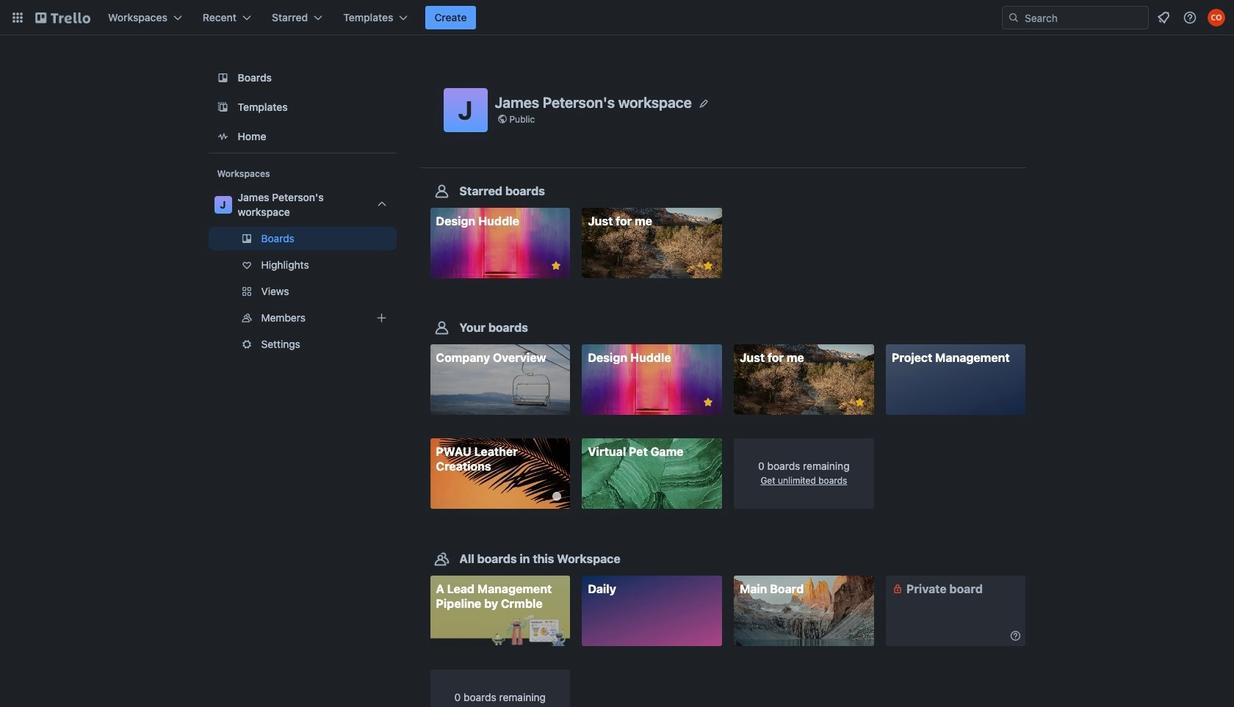 Task type: locate. For each thing, give the bounding box(es) containing it.
there is new activity on this board. image
[[553, 493, 561, 501]]

search image
[[1008, 12, 1020, 24]]

0 horizontal spatial click to unstar this board. it will be removed from your starred list. image
[[702, 396, 715, 409]]

open information menu image
[[1183, 10, 1198, 25]]

1 horizontal spatial click to unstar this board. it will be removed from your starred list. image
[[853, 396, 867, 409]]

sm image
[[1008, 629, 1023, 643]]

click to unstar this board. it will be removed from your starred list. image
[[702, 396, 715, 409], [853, 396, 867, 409]]

add image
[[373, 309, 390, 327]]

primary element
[[0, 0, 1234, 35]]

1 click to unstar this board. it will be removed from your starred list. image from the left
[[550, 259, 563, 273]]

back to home image
[[35, 6, 90, 29]]

1 click to unstar this board. it will be removed from your starred list. image from the left
[[702, 396, 715, 409]]

1 horizontal spatial click to unstar this board. it will be removed from your starred list. image
[[702, 259, 715, 273]]

board image
[[214, 69, 232, 87]]

0 horizontal spatial click to unstar this board. it will be removed from your starred list. image
[[550, 259, 563, 273]]

click to unstar this board. it will be removed from your starred list. image
[[550, 259, 563, 273], [702, 259, 715, 273]]

home image
[[214, 128, 232, 145]]

christina overa (christinaovera) image
[[1208, 9, 1225, 26]]



Task type: describe. For each thing, give the bounding box(es) containing it.
Search field
[[1020, 7, 1148, 28]]

sm image
[[890, 582, 905, 596]]

0 notifications image
[[1155, 9, 1173, 26]]

2 click to unstar this board. it will be removed from your starred list. image from the left
[[702, 259, 715, 273]]

template board image
[[214, 98, 232, 116]]

2 click to unstar this board. it will be removed from your starred list. image from the left
[[853, 396, 867, 409]]



Task type: vqa. For each thing, say whether or not it's contained in the screenshot.
'board' image
yes



